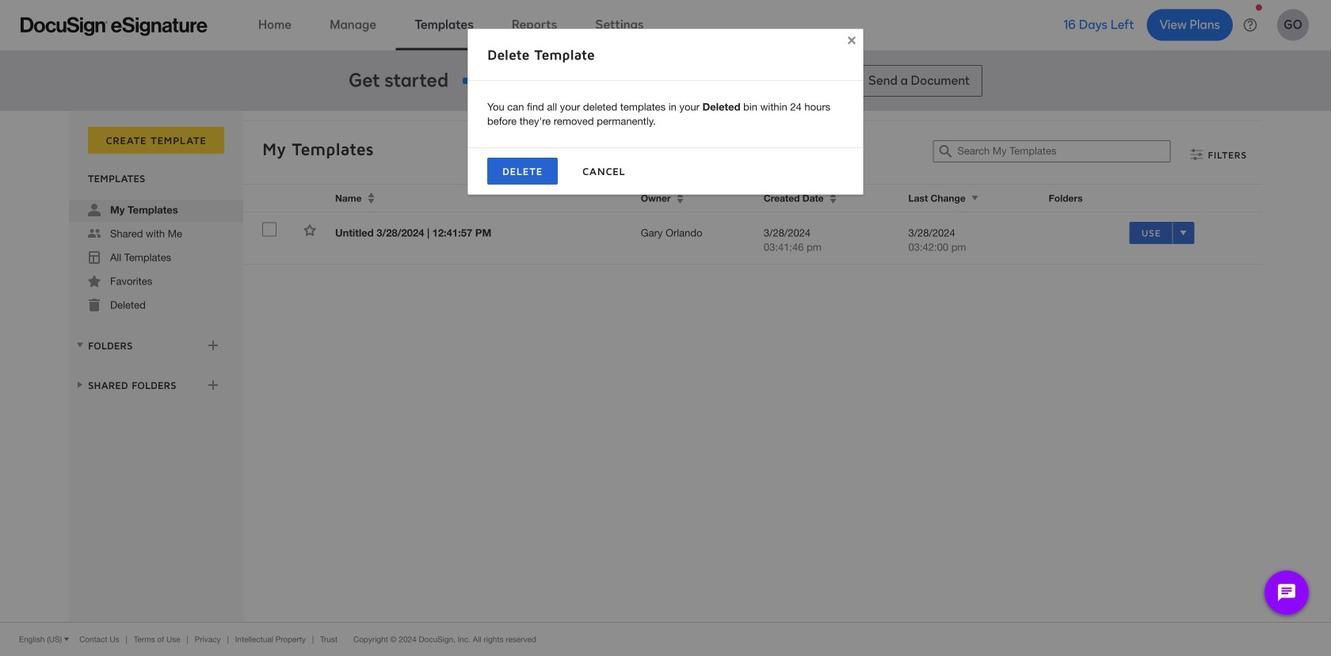 Task type: vqa. For each thing, say whether or not it's contained in the screenshot.
lock IMAGE
no



Task type: describe. For each thing, give the bounding box(es) containing it.
user image
[[88, 204, 101, 216]]

more info region
[[0, 622, 1331, 656]]

templates image
[[88, 251, 101, 264]]

shared image
[[88, 227, 101, 240]]

view folders image
[[74, 339, 86, 351]]

add untitled 3/28/2024 | 12:41:57 pm to favorites image
[[303, 224, 316, 236]]

trash image
[[88, 299, 101, 311]]



Task type: locate. For each thing, give the bounding box(es) containing it.
docusign esignature image
[[21, 17, 208, 36]]

Search My Templates text field
[[957, 141, 1170, 162]]

star filled image
[[88, 275, 101, 288]]



